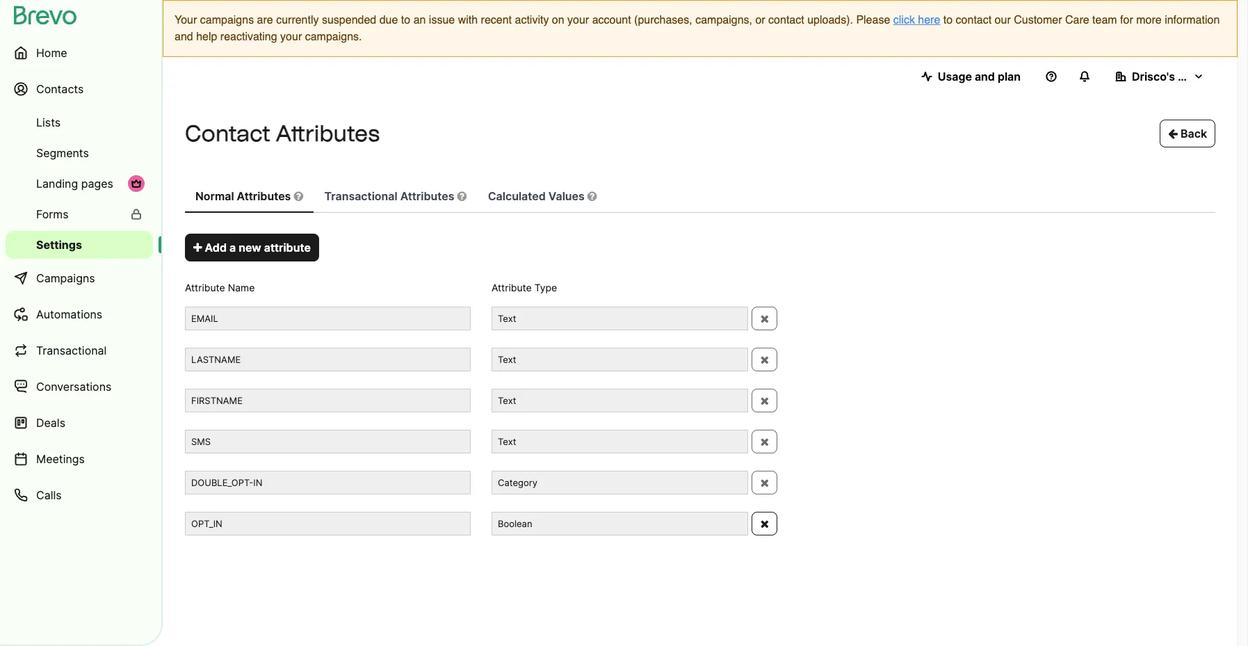 Task type: vqa. For each thing, say whether or not it's contained in the screenshot.
Search to the right
no



Task type: describe. For each thing, give the bounding box(es) containing it.
type
[[535, 282, 557, 294]]

a
[[230, 241, 236, 255]]

usage and plan button
[[910, 63, 1032, 90]]

question circle image for transactional attributes
[[457, 191, 467, 202]]

attributes for normal attributes
[[237, 189, 291, 203]]

segments link
[[6, 139, 153, 167]]

1 to from the left
[[401, 14, 411, 26]]

conversations
[[36, 380, 112, 394]]

meetings
[[36, 452, 85, 466]]

name
[[228, 282, 255, 294]]

usage
[[938, 70, 972, 83]]

pages
[[81, 177, 113, 191]]

transactional link
[[6, 334, 153, 367]]

back link
[[1160, 120, 1216, 147]]

campaigns,
[[696, 14, 753, 26]]

or
[[756, 14, 766, 26]]

attributes for transactional attributes
[[400, 189, 455, 203]]

suspended
[[322, 14, 376, 26]]

plus image
[[193, 242, 202, 253]]

segments
[[36, 146, 89, 160]]

values
[[549, 189, 585, 203]]

calculated values link
[[478, 181, 608, 213]]

conversations link
[[6, 370, 153, 403]]

customer
[[1014, 14, 1063, 26]]

transactional attributes link
[[314, 181, 477, 213]]

automations
[[36, 307, 102, 321]]

home link
[[6, 36, 153, 70]]

add a new attribute
[[202, 241, 311, 255]]

attribute
[[264, 241, 311, 255]]

contact
[[185, 120, 271, 147]]

drisco's drinks
[[1132, 70, 1213, 83]]

are
[[257, 14, 273, 26]]

home
[[36, 46, 67, 60]]

to inside "to contact our customer care team for more information and help reactivating your campaigns."
[[944, 14, 953, 26]]

attributes for contact attributes
[[276, 120, 380, 147]]

1 horizontal spatial your
[[568, 14, 589, 26]]

deals link
[[6, 406, 153, 440]]

click here link
[[894, 14, 941, 26]]

left___rvooi image inside forms link
[[131, 209, 142, 220]]

plan
[[998, 70, 1021, 83]]

here
[[918, 14, 941, 26]]

campaigns
[[200, 14, 254, 26]]

new
[[239, 241, 261, 255]]

3 times image from the top
[[761, 477, 769, 489]]

(purchases,
[[634, 14, 693, 26]]

1 times image from the top
[[761, 395, 769, 407]]

settings
[[36, 238, 82, 252]]

our
[[995, 14, 1011, 26]]

reactivating
[[220, 31, 277, 43]]

drisco's drinks button
[[1105, 63, 1216, 90]]

attribute for attribute name
[[185, 282, 225, 294]]

more
[[1137, 14, 1162, 26]]

automations link
[[6, 298, 153, 331]]

deals
[[36, 416, 65, 430]]

transactional for transactional attributes
[[325, 189, 398, 203]]

lists
[[36, 115, 61, 129]]

click
[[894, 14, 915, 26]]

settings link
[[6, 231, 153, 259]]

an
[[414, 14, 426, 26]]

to contact our customer care team for more information and help reactivating your campaigns.
[[175, 14, 1220, 43]]

normal attributes
[[195, 189, 294, 203]]

1 contact from the left
[[769, 14, 805, 26]]



Task type: locate. For each thing, give the bounding box(es) containing it.
None text field
[[492, 307, 749, 331], [185, 348, 471, 372], [492, 348, 749, 372], [185, 389, 471, 413], [185, 430, 471, 454], [492, 430, 749, 454], [185, 471, 471, 495], [492, 471, 749, 495], [492, 307, 749, 331], [185, 348, 471, 372], [492, 348, 749, 372], [185, 389, 471, 413], [185, 430, 471, 454], [492, 430, 749, 454], [185, 471, 471, 495], [492, 471, 749, 495]]

transactional down automations
[[36, 344, 107, 358]]

1 horizontal spatial question circle image
[[588, 191, 597, 202]]

due
[[380, 14, 398, 26]]

0 horizontal spatial contact
[[769, 14, 805, 26]]

2 contact from the left
[[956, 14, 992, 26]]

question circle image for calculated values
[[588, 191, 597, 202]]

left___rvooi image right pages
[[131, 178, 142, 189]]

attributes inside "link"
[[400, 189, 455, 203]]

transactional inside "link"
[[325, 189, 398, 203]]

recent
[[481, 14, 512, 26]]

0 vertical spatial transactional
[[325, 189, 398, 203]]

0 horizontal spatial attribute
[[185, 282, 225, 294]]

1 vertical spatial transactional
[[36, 344, 107, 358]]

1 vertical spatial times image
[[761, 354, 769, 365]]

1 attribute from the left
[[185, 282, 225, 294]]

usage and plan
[[938, 70, 1021, 83]]

question circle image
[[294, 191, 303, 202]]

currently
[[276, 14, 319, 26]]

calls
[[36, 488, 62, 502]]

forms
[[36, 207, 69, 221]]

drisco's
[[1132, 70, 1176, 83]]

add a new attribute link
[[185, 234, 319, 262]]

2 times image from the top
[[761, 436, 769, 448]]

question circle image inside transactional attributes "link"
[[457, 191, 467, 202]]

2 question circle image from the left
[[588, 191, 597, 202]]

1 horizontal spatial contact
[[956, 14, 992, 26]]

your
[[175, 14, 197, 26]]

account
[[592, 14, 631, 26]]

left___rvooi image
[[131, 178, 142, 189], [131, 209, 142, 220]]

landing pages
[[36, 177, 113, 191]]

times image
[[761, 395, 769, 407], [761, 436, 769, 448], [761, 477, 769, 489]]

1 vertical spatial times image
[[761, 436, 769, 448]]

transactional right question circle image
[[325, 189, 398, 203]]

0 horizontal spatial transactional
[[36, 344, 107, 358]]

to right here
[[944, 14, 953, 26]]

1 question circle image from the left
[[457, 191, 467, 202]]

attribute
[[185, 282, 225, 294], [492, 282, 532, 294]]

meetings link
[[6, 442, 153, 476]]

attribute type
[[492, 282, 557, 294]]

question circle image left "calculated"
[[457, 191, 467, 202]]

information
[[1165, 14, 1220, 26]]

your campaigns are currently suspended due to an issue with recent activity on your account (purchases, campaigns, or contact uploads). please click here
[[175, 14, 941, 26]]

campaigns
[[36, 271, 95, 285]]

0 horizontal spatial question circle image
[[457, 191, 467, 202]]

1 vertical spatial your
[[280, 31, 302, 43]]

2 vertical spatial times image
[[761, 519, 769, 530]]

question circle image
[[457, 191, 467, 202], [588, 191, 597, 202]]

landing pages link
[[6, 170, 153, 198]]

transactional for transactional
[[36, 344, 107, 358]]

team
[[1093, 14, 1118, 26]]

your
[[568, 14, 589, 26], [280, 31, 302, 43]]

and left the plan
[[975, 70, 995, 83]]

attribute left name
[[185, 282, 225, 294]]

back
[[1178, 127, 1208, 141]]

and inside "to contact our customer care team for more information and help reactivating your campaigns."
[[175, 31, 193, 43]]

and down "your"
[[175, 31, 193, 43]]

2 to from the left
[[944, 14, 953, 26]]

transactional attributes
[[325, 189, 457, 203]]

contacts link
[[6, 72, 153, 106]]

left___rvooi image inside 'landing pages' link
[[131, 178, 142, 189]]

attributes
[[276, 120, 380, 147], [237, 189, 291, 203], [400, 189, 455, 203]]

your down currently
[[280, 31, 302, 43]]

campaigns.
[[305, 31, 362, 43]]

1 vertical spatial and
[[975, 70, 995, 83]]

3 times image from the top
[[761, 519, 769, 530]]

your right on
[[568, 14, 589, 26]]

add
[[205, 241, 227, 255]]

calls link
[[6, 479, 153, 512]]

1 horizontal spatial transactional
[[325, 189, 398, 203]]

arrow left image
[[1169, 128, 1178, 139]]

1 times image from the top
[[761, 313, 769, 324]]

contact right 'or'
[[769, 14, 805, 26]]

with
[[458, 14, 478, 26]]

transactional
[[325, 189, 398, 203], [36, 344, 107, 358]]

1 left___rvooi image from the top
[[131, 178, 142, 189]]

campaigns link
[[6, 262, 153, 295]]

2 left___rvooi image from the top
[[131, 209, 142, 220]]

0 vertical spatial your
[[568, 14, 589, 26]]

attribute left type on the left of the page
[[492, 282, 532, 294]]

1 horizontal spatial and
[[975, 70, 995, 83]]

2 times image from the top
[[761, 354, 769, 365]]

0 vertical spatial times image
[[761, 313, 769, 324]]

normal attributes link
[[185, 181, 314, 213]]

calculated values
[[488, 189, 588, 203]]

issue
[[429, 14, 455, 26]]

drinks
[[1178, 70, 1213, 83]]

0 horizontal spatial to
[[401, 14, 411, 26]]

0 vertical spatial left___rvooi image
[[131, 178, 142, 189]]

question circle image inside calculated values link
[[588, 191, 597, 202]]

to left an
[[401, 14, 411, 26]]

question circle image right values
[[588, 191, 597, 202]]

forms link
[[6, 200, 153, 228]]

care
[[1066, 14, 1090, 26]]

0 vertical spatial and
[[175, 31, 193, 43]]

your inside "to contact our customer care team for more information and help reactivating your campaigns."
[[280, 31, 302, 43]]

help
[[196, 31, 217, 43]]

and
[[175, 31, 193, 43], [975, 70, 995, 83]]

for
[[1121, 14, 1134, 26]]

attribute for attribute type
[[492, 282, 532, 294]]

0 horizontal spatial your
[[280, 31, 302, 43]]

activity
[[515, 14, 549, 26]]

contact left the our
[[956, 14, 992, 26]]

on
[[552, 14, 565, 26]]

normal
[[195, 189, 234, 203]]

0 horizontal spatial and
[[175, 31, 193, 43]]

please
[[857, 14, 891, 26]]

contact inside "to contact our customer care team for more information and help reactivating your campaigns."
[[956, 14, 992, 26]]

contact attributes
[[185, 120, 380, 147]]

lists link
[[6, 109, 153, 136]]

left___rvooi image up settings link
[[131, 209, 142, 220]]

attribute name
[[185, 282, 255, 294]]

1 horizontal spatial attribute
[[492, 282, 532, 294]]

2 vertical spatial times image
[[761, 477, 769, 489]]

1 vertical spatial left___rvooi image
[[131, 209, 142, 220]]

2 attribute from the left
[[492, 282, 532, 294]]

to
[[401, 14, 411, 26], [944, 14, 953, 26]]

0 vertical spatial times image
[[761, 395, 769, 407]]

landing
[[36, 177, 78, 191]]

and inside button
[[975, 70, 995, 83]]

uploads).
[[808, 14, 853, 26]]

1 horizontal spatial to
[[944, 14, 953, 26]]

times image
[[761, 313, 769, 324], [761, 354, 769, 365], [761, 519, 769, 530]]

calculated
[[488, 189, 546, 203]]

contact
[[769, 14, 805, 26], [956, 14, 992, 26]]

None text field
[[185, 307, 471, 331], [492, 389, 749, 413], [185, 512, 471, 536], [492, 512, 749, 536], [185, 307, 471, 331], [492, 389, 749, 413], [185, 512, 471, 536], [492, 512, 749, 536]]

contacts
[[36, 82, 84, 96]]



